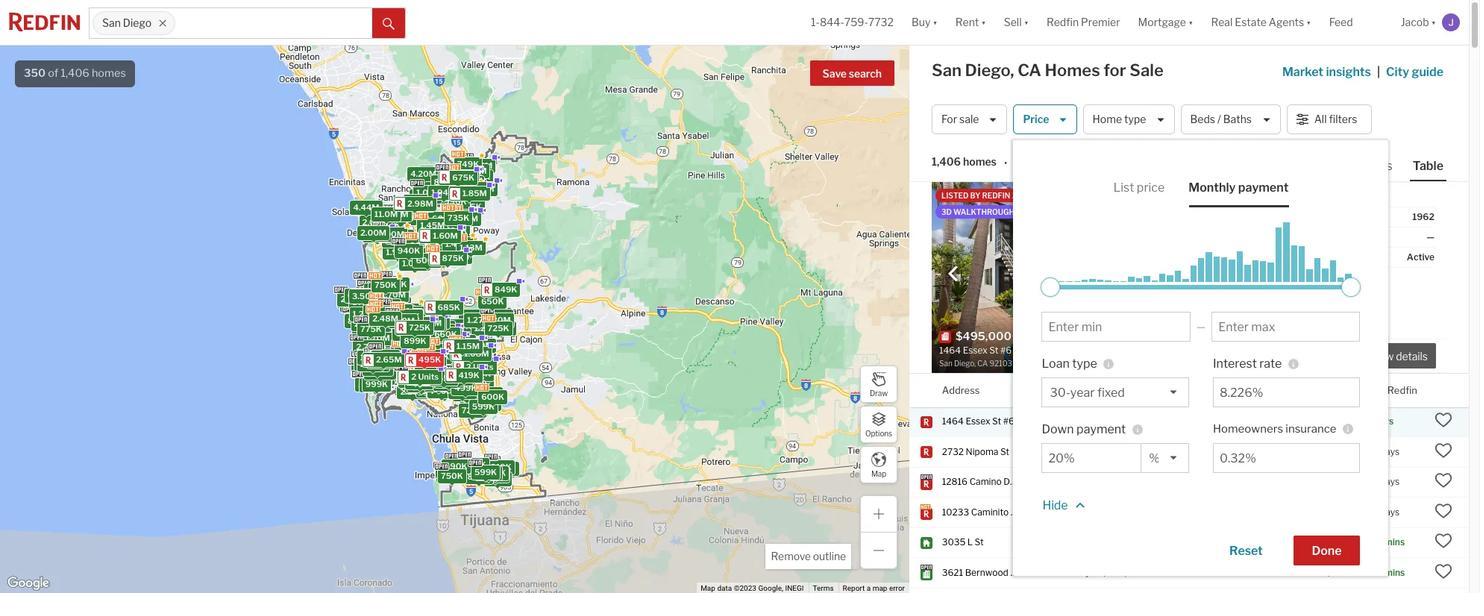 Task type: vqa. For each thing, say whether or not it's contained in the screenshot.
HOUSES
no



Task type: describe. For each thing, give the bounding box(es) containing it.
3 days from the top
[[1380, 506, 1400, 518]]

user photo image
[[1442, 13, 1460, 31]]

rate
[[1260, 357, 1282, 371]]

for
[[1104, 60, 1126, 80]]

▾ for jacob ▾
[[1431, 16, 1436, 29]]

days for 4
[[1380, 446, 1400, 457]]

5 days for 4
[[1372, 446, 1400, 457]]

2.48m
[[372, 313, 398, 324]]

2.95m
[[401, 200, 427, 210]]

1 vertical spatial 3 units
[[405, 380, 433, 390]]

1.60m up 810k
[[427, 343, 452, 353]]

nipoma
[[966, 446, 998, 457]]

0 vertical spatial 400k
[[417, 245, 440, 256]]

2 vertical spatial 1.08m
[[464, 349, 489, 359]]

0 horizontal spatial 830k
[[355, 322, 377, 333]]

next button image
[[1160, 266, 1175, 281]]

1 horizontal spatial 675k
[[452, 172, 474, 183]]

1.25m
[[413, 380, 437, 391]]

6
[[1372, 506, 1378, 518]]

diego,
[[965, 60, 1014, 80]]

real estate agents ▾
[[1211, 16, 1311, 29]]

3621 bernwood pl #108 link
[[942, 567, 1042, 579]]

649k
[[410, 380, 433, 390]]

1 vertical spatial 849k
[[494, 284, 517, 295]]

ca
[[1018, 60, 1041, 80]]

loan
[[1042, 357, 1070, 371]]

0 vertical spatial 1.79m
[[447, 243, 472, 253]]

st for l
[[975, 537, 984, 548]]

1 vertical spatial 1.13m
[[462, 311, 485, 322]]

0 vertical spatial 850k
[[453, 172, 475, 182]]

st for essex
[[992, 416, 1001, 427]]

sell
[[1004, 16, 1022, 29]]

1 vertical spatial 940k
[[490, 323, 513, 333]]

carmel
[[1033, 567, 1063, 578]]

1 horizontal spatial 650k
[[481, 296, 504, 307]]

1 vertical spatial 2.50m
[[357, 358, 383, 369]]

0 horizontal spatial redfin
[[1047, 16, 1079, 29]]

submit search image
[[383, 18, 395, 30]]

beds for beds
[[1189, 384, 1212, 396]]

1 horizontal spatial diego
[[1051, 416, 1076, 427]]

2.25m
[[400, 386, 425, 397]]

1 vertical spatial san diego
[[1033, 416, 1076, 427]]

595k
[[475, 399, 498, 409]]

0 vertical spatial 1.13m
[[459, 242, 482, 253]]

for sale
[[942, 113, 979, 126]]

2732
[[942, 446, 964, 457]]

list price element
[[1114, 169, 1165, 207]]

1 vertical spatial 499k
[[454, 383, 477, 393]]

0 vertical spatial 735k
[[447, 213, 469, 223]]

1 horizontal spatial price button
[[1102, 374, 1125, 407]]

2 vertical spatial 2.50m
[[403, 377, 429, 387]]

1 vertical spatial 620k
[[424, 344, 446, 354]]

monthly
[[1189, 181, 1236, 195]]

2.05m
[[340, 294, 366, 304]]

payment for monthly payment
[[1238, 181, 1289, 195]]

$/sq.ft.
[[1326, 384, 1360, 396]]

349k
[[449, 321, 471, 331]]

949k up 1.99m on the left
[[429, 326, 451, 336]]

location
[[1033, 384, 1073, 396]]

1.67m
[[348, 314, 373, 324]]

photos button
[[1350, 158, 1410, 180]]

homeowners
[[1213, 422, 1283, 436]]

san diego, ca homes for sale
[[932, 60, 1164, 80]]

%
[[1149, 451, 1160, 466]]

hoa
[[1201, 251, 1221, 263]]

valley
[[1065, 567, 1090, 578]]

map
[[873, 584, 887, 592]]

poway
[[1033, 476, 1061, 487]]

for sale button
[[932, 104, 1008, 134]]

▾ for buy ▾
[[933, 16, 938, 29]]

290k
[[444, 368, 466, 379]]

0 horizontal spatial san
[[102, 17, 121, 29]]

844-
[[820, 16, 844, 29]]

1 vertical spatial baths
[[1227, 384, 1254, 396]]

0 vertical spatial 490k
[[408, 377, 431, 387]]

favorite button image
[[1160, 186, 1185, 211]]

590k
[[458, 178, 481, 188]]

4
[[1189, 446, 1195, 457]]

950k
[[403, 340, 426, 350]]

10233 caminito surabaya link
[[942, 506, 1050, 519]]

type for loan type
[[1072, 357, 1097, 371]]

3035
[[942, 537, 966, 548]]

0 horizontal spatial 480k
[[404, 372, 426, 382]]

minimum price slider
[[1041, 278, 1060, 297]]

0 horizontal spatial 550k
[[457, 376, 480, 386]]

5.65m
[[444, 351, 470, 361]]

bernwood
[[965, 567, 1009, 578]]

beds / baths button
[[1181, 104, 1281, 134]]

1.90m up the 389k at the left
[[447, 336, 472, 347]]

0 vertical spatial 575k
[[400, 342, 422, 352]]

mortgage ▾ button
[[1138, 0, 1193, 45]]

map for map data ©2023 google, inegi
[[701, 584, 715, 592]]

1 vertical spatial 869k
[[446, 368, 469, 378]]

estate
[[1235, 16, 1267, 29]]

2 vertical spatial san
[[1033, 416, 1049, 427]]

1.75m
[[357, 308, 381, 318]]

1464 essex st #6
[[942, 416, 1015, 427]]

essex
[[966, 416, 990, 427]]

point
[[1033, 446, 1055, 457]]

570k
[[405, 356, 428, 367]]

0 vertical spatial 500k
[[440, 214, 463, 224]]

1 vertical spatial 11.0m
[[359, 301, 382, 311]]

3621 bernwood pl #108
[[942, 567, 1042, 578]]

1.94m
[[431, 188, 456, 198]]

949k up 950k
[[417, 326, 439, 337]]

0 horizontal spatial 1.08m
[[385, 321, 410, 331]]

0 horizontal spatial san diego
[[102, 17, 152, 29]]

1 horizontal spatial san
[[932, 60, 962, 80]]

30-year fixed
[[1050, 386, 1125, 400]]

1 horizontal spatial 495k
[[418, 355, 441, 365]]

1 vertical spatial 1.05m
[[411, 350, 436, 361]]

details
[[1396, 350, 1428, 363]]

1 vertical spatial 3.35m
[[362, 379, 388, 390]]

3 inside listed by redfin 3 hrs ago 3d walkthrough
[[1012, 191, 1017, 200]]

outline
[[813, 550, 846, 563]]

camino
[[970, 476, 1002, 487]]

1.98m
[[386, 247, 410, 258]]

2   text field from the left
[[1220, 451, 1354, 466]]

1464
[[942, 416, 964, 427]]

1 vertical spatial 735k
[[469, 380, 491, 391]]

1.53m
[[384, 324, 408, 334]]

0 vertical spatial 1.15m
[[388, 307, 411, 317]]

0 vertical spatial 429k
[[434, 348, 457, 358]]

2 vertical spatial 700k
[[477, 389, 499, 399]]

all
[[1314, 113, 1327, 126]]

0 vertical spatial 499k
[[445, 351, 468, 362]]

rent ▾
[[956, 16, 986, 29]]

37.5m
[[352, 297, 377, 308]]

1 horizontal spatial 445k
[[436, 329, 458, 340]]

1 vertical spatial 475k
[[427, 352, 449, 362]]

0 horizontal spatial 5.50m
[[359, 280, 385, 291]]

0 vertical spatial 1.05m
[[423, 327, 448, 338]]

0 vertical spatial 1,406
[[61, 66, 89, 80]]

buy
[[912, 16, 931, 29]]

1.38m
[[455, 344, 480, 354]]

1 vertical spatial favorite this home image
[[1435, 562, 1453, 580]]

1,406 inside 1,406 homes •
[[932, 155, 961, 168]]

1 vertical spatial 550k
[[493, 463, 516, 474]]

895k
[[407, 357, 429, 368]]

1 vertical spatial 4.00m
[[354, 366, 381, 376]]

0 horizontal spatial 445k
[[407, 319, 430, 329]]

1 vertical spatial 429k
[[450, 371, 472, 381]]

1 vertical spatial —
[[1196, 320, 1206, 333]]

0 vertical spatial 3.35m
[[382, 209, 408, 219]]

beds button
[[1189, 374, 1212, 407]]

5 for 4
[[1372, 446, 1378, 457]]

5 favorite this home image from the top
[[1435, 532, 1453, 550]]

beds for beds / baths
[[1190, 113, 1215, 126]]

5 for 5
[[1372, 476, 1378, 487]]

listed by redfin 3 hrs ago 3d walkthrough
[[942, 191, 1053, 216]]

real
[[1211, 16, 1233, 29]]

10233 caminito surabaya
[[942, 506, 1050, 518]]

0 horizontal spatial 485k
[[406, 378, 428, 389]]

0 horizontal spatial 675k
[[402, 372, 424, 383]]

previous button image
[[946, 266, 961, 281]]

$/sq.ft. button
[[1326, 374, 1360, 407]]

1 vertical spatial 995k
[[429, 386, 452, 396]]

home
[[1093, 113, 1122, 126]]

dialog containing list price
[[1013, 140, 1389, 576]]

terms link
[[813, 584, 834, 592]]

720k
[[461, 182, 483, 192]]

1.07m
[[462, 165, 486, 176]]

1 vertical spatial 1.09m
[[402, 258, 427, 268]]

homes inside 1,406 homes •
[[963, 155, 997, 168]]

3 hours
[[1268, 231, 1300, 242]]

favorite this home image for poway
[[1435, 472, 1453, 490]]

1 vertical spatial 400k
[[423, 316, 446, 327]]

favorite this home image for point loma
[[1435, 442, 1453, 459]]

1 horizontal spatial 480k
[[456, 347, 479, 357]]

0 vertical spatial 425k
[[433, 332, 456, 342]]

x-out this home image
[[1229, 347, 1247, 365]]

3035 l st
[[942, 537, 984, 548]]

0 vertical spatial 2.50m
[[416, 317, 442, 328]]

760k
[[415, 346, 437, 357]]

real estate agents ▾ button
[[1202, 0, 1320, 45]]

2 vertical spatial 675k
[[487, 474, 509, 484]]

days for 5
[[1380, 476, 1400, 487]]

rent ▾ button
[[956, 0, 986, 45]]

1.60m up '1.88m'
[[360, 352, 385, 363]]

1 vertical spatial 960k
[[455, 389, 478, 399]]

map data ©2023 google, inegi
[[701, 584, 804, 592]]

0 vertical spatial 849k
[[425, 249, 448, 259]]

1 vertical spatial price
[[1102, 384, 1125, 396]]

925k up the 669k
[[463, 343, 485, 353]]

scripps
[[1033, 506, 1065, 518]]

1 horizontal spatial redfin
[[1387, 384, 1417, 396]]

0 vertical spatial 11.0m
[[374, 209, 397, 220]]

4.50m
[[358, 315, 384, 326]]

sale
[[1130, 60, 1164, 80]]

baths inside button
[[1223, 113, 1252, 126]]

3.70m
[[367, 367, 393, 378]]

2732 nipoma st link
[[942, 446, 1020, 458]]

©2023
[[734, 584, 756, 592]]

639
[[1265, 567, 1283, 578]]

0 vertical spatial homes
[[92, 66, 126, 80]]

0 horizontal spatial 495k
[[368, 351, 391, 362]]

0 vertical spatial 995k
[[450, 346, 473, 356]]

3.88m
[[466, 160, 492, 171]]

0 vertical spatial 4.00m
[[394, 355, 421, 365]]

feed
[[1329, 16, 1353, 29]]

8.57m
[[347, 315, 373, 326]]

0 vertical spatial —
[[1427, 231, 1435, 242]]

925k down "625k"
[[424, 244, 446, 254]]



Task type: locate. For each thing, give the bounding box(es) containing it.
899k down 350k
[[403, 336, 426, 346]]

1 vertical spatial 5.50m
[[359, 280, 385, 291]]

5.09m
[[346, 290, 372, 301]]

1-844-759-7732
[[811, 16, 894, 29]]

sq.ft. button
[[1265, 374, 1290, 407]]

395k up 350k
[[400, 308, 422, 319]]

1 vertical spatial st
[[1000, 446, 1009, 457]]

365k
[[432, 373, 454, 384]]

1 horizontal spatial price
[[1102, 384, 1125, 396]]

  text field down down payment
[[1049, 451, 1135, 466]]

1 vertical spatial 1.03m
[[444, 251, 469, 262]]

1 vertical spatial 675k
[[402, 372, 424, 383]]

scripps ranch
[[1033, 506, 1093, 518]]

1 horizontal spatial 940k
[[490, 323, 513, 333]]

810k
[[431, 356, 452, 366]]

favorite this home image
[[1435, 411, 1453, 429], [1435, 442, 1453, 459], [1435, 472, 1453, 490], [1435, 502, 1453, 520], [1435, 532, 1453, 550]]

mins right 15
[[1385, 567, 1405, 578]]

ago
[[1036, 191, 1053, 200]]

dialog
[[1013, 140, 1389, 576]]

▾ for sell ▾
[[1024, 16, 1029, 29]]

425k
[[433, 332, 456, 342], [451, 371, 473, 382]]

5 days up "6 days"
[[1372, 476, 1400, 487]]

1 vertical spatial 2.60m
[[407, 379, 433, 389]]

1 horizontal spatial 490k
[[444, 461, 467, 471]]

done
[[1312, 544, 1342, 558]]

baths right /
[[1223, 113, 1252, 126]]

588 down next button icon
[[1159, 330, 1182, 343]]

payment right monthly
[[1238, 181, 1289, 195]]

$842 up hours
[[1276, 211, 1300, 222]]

valle
[[1019, 476, 1040, 487]]

1 vertical spatial 395k
[[439, 470, 461, 480]]

15 mins
[[1372, 567, 1405, 578]]

2.15m
[[366, 360, 390, 371]]

st right nipoma
[[1000, 446, 1009, 457]]

type right loan
[[1072, 357, 1097, 371]]

0 horizontal spatial 960k
[[367, 285, 390, 295]]

1 vertical spatial 3.30m
[[385, 235, 411, 246]]

0 vertical spatial $842
[[1276, 211, 1300, 222]]

0 horizontal spatial —
[[1196, 320, 1206, 333]]

draw
[[870, 388, 888, 397]]

type for home type
[[1124, 113, 1146, 126]]

0 horizontal spatial 899k
[[367, 227, 390, 238]]

diego down 30-
[[1051, 416, 1076, 427]]

6 days
[[1372, 506, 1400, 518]]

0 vertical spatial favorite this home image
[[1200, 347, 1218, 365]]

899k up 1.98m
[[367, 227, 390, 238]]

3.35m up '589k'
[[382, 209, 408, 219]]

0 vertical spatial 939k
[[453, 347, 475, 358]]

949k up the 312k
[[427, 371, 450, 381]]

575k up '740k'
[[400, 342, 422, 352]]

monthly payment element
[[1189, 169, 1289, 207]]

499k
[[445, 351, 468, 362], [454, 383, 477, 393]]

map inside button
[[871, 469, 886, 478]]

1 horizontal spatial type
[[1124, 113, 1146, 126]]

620k up 350k
[[397, 310, 420, 321]]

days down hrs
[[1380, 446, 1400, 457]]

days right 6
[[1380, 506, 1400, 518]]

  text field down homeowners insurance at the right of page
[[1220, 451, 1354, 466]]

1 vertical spatial 490k
[[444, 461, 467, 471]]

1 vertical spatial 1.79m
[[400, 349, 424, 359]]

695k
[[456, 191, 478, 201]]

Enter max text field
[[1218, 320, 1354, 334]]

redfin left premier
[[1047, 16, 1079, 29]]

500k up 3.70m at bottom
[[380, 353, 403, 364]]

payment for down payment
[[1077, 422, 1126, 436]]

baths button
[[1227, 374, 1254, 407]]

san left diego, at right top
[[932, 60, 962, 80]]

1.27m
[[467, 314, 490, 325]]

1 horizontal spatial 4.00m
[[394, 355, 421, 365]]

5 ▾ from the left
[[1306, 16, 1311, 29]]

464k
[[411, 379, 433, 390]]

2 vertical spatial 1.03m
[[384, 306, 409, 316]]

3 favorite this home image from the top
[[1435, 472, 1453, 490]]

500k
[[440, 214, 463, 224], [380, 353, 403, 364]]

925k down 419k
[[456, 380, 478, 391]]

940k down 325k
[[397, 246, 420, 256]]

1.90m down 2.20m
[[356, 333, 381, 344]]

san left remove san diego image
[[102, 17, 121, 29]]

325k
[[388, 231, 410, 242]]

report
[[843, 584, 865, 592]]

feed button
[[1320, 0, 1392, 45]]

days up "6 days"
[[1380, 476, 1400, 487]]

2 days from the top
[[1380, 476, 1400, 487]]

0 vertical spatial map
[[871, 469, 886, 478]]

fixed
[[1097, 386, 1125, 400]]

map down options
[[871, 469, 886, 478]]

0 vertical spatial st
[[992, 416, 1001, 427]]

map left data
[[701, 584, 715, 592]]

0 vertical spatial 588
[[1159, 330, 1182, 343]]

540k
[[450, 174, 473, 184], [432, 346, 454, 356], [397, 348, 420, 359]]

favorite button checkbox
[[1160, 186, 1185, 211]]

0 vertical spatial 395k
[[400, 308, 422, 319]]

mins right "13"
[[1385, 537, 1405, 548]]

1 vertical spatial 5 days
[[1372, 476, 1400, 487]]

4.44m
[[353, 202, 379, 213]]

all filters button
[[1287, 104, 1372, 134]]

google image
[[4, 574, 53, 593]]

▾ right sell
[[1024, 16, 1029, 29]]

2 horizontal spatial san
[[1033, 416, 1049, 427]]

0 horizontal spatial 588
[[1159, 330, 1182, 343]]

919k
[[490, 462, 511, 472]]

425k up 1.99m on the left
[[433, 332, 456, 342]]

of
[[48, 66, 58, 80]]

$842
[[1276, 211, 1300, 222], [1326, 416, 1349, 427]]

1 horizontal spatial 500k
[[440, 214, 463, 224]]

map region
[[0, 0, 1040, 593]]

redfin right on
[[1387, 384, 1417, 396]]

st right l
[[975, 537, 984, 548]]

0 horizontal spatial homes
[[92, 66, 126, 80]]

550k right 770k on the left bottom of page
[[493, 463, 516, 474]]

st for nipoma
[[1000, 446, 1009, 457]]

575k right "545k"
[[484, 468, 506, 478]]

guide
[[1412, 65, 1444, 79]]

▾ right mortgage
[[1188, 16, 1193, 29]]

1 horizontal spatial 395k
[[439, 470, 461, 480]]

1 horizontal spatial payment
[[1238, 181, 1289, 195]]

sell ▾ button
[[1004, 0, 1029, 45]]

favorite this home image for san diego
[[1435, 411, 1453, 429]]

price down ca
[[1023, 113, 1049, 126]]

997k
[[393, 311, 415, 321]]

495k
[[368, 351, 391, 362], [418, 355, 441, 365]]

0 horizontal spatial 650k
[[427, 379, 450, 390]]

2 vertical spatial 1.15m
[[419, 353, 442, 364]]

$2,649,000
[[1102, 446, 1152, 457]]

▾ right rent
[[981, 16, 986, 29]]

beds left baths button
[[1189, 384, 1212, 396]]

1 vertical spatial 588
[[1265, 416, 1283, 427]]

588
[[1159, 330, 1182, 343], [1265, 416, 1283, 427]]

— down 1962
[[1427, 231, 1435, 242]]

3 hrs
[[1372, 416, 1394, 427]]

5 up 6
[[1372, 476, 1378, 487]]

1 horizontal spatial 845k
[[467, 471, 490, 482]]

1   text field from the left
[[1049, 451, 1135, 466]]

list price
[[1114, 181, 1165, 195]]

address
[[942, 384, 980, 396]]

favorite this home image
[[1200, 347, 1218, 365], [1435, 562, 1453, 580]]

1 vertical spatial 850k
[[441, 352, 464, 362]]

5 days down hrs
[[1372, 446, 1400, 457]]

homes right of
[[92, 66, 126, 80]]

489k
[[411, 378, 433, 389]]

1 vertical spatial payment
[[1077, 422, 1126, 436]]

5 down 4
[[1189, 476, 1195, 487]]

0 vertical spatial 650k
[[481, 296, 504, 307]]

1 favorite this home image from the top
[[1435, 411, 1453, 429]]

favorite this home image right 15 mins
[[1435, 562, 1453, 580]]

2 vertical spatial 849k
[[419, 385, 441, 396]]

3.40m
[[367, 370, 393, 380]]

1.13m down 1.31m
[[459, 242, 482, 253]]

1.60m down "625k"
[[433, 230, 458, 241]]

960k up "3.45m"
[[367, 285, 390, 295]]

4 ▾ from the left
[[1188, 16, 1193, 29]]

price button down san diego, ca homes for sale
[[1013, 104, 1077, 134]]

1.13m right 685k
[[462, 311, 485, 322]]

a
[[867, 584, 871, 592]]

loma
[[1057, 446, 1081, 457]]

1 vertical spatial 425k
[[451, 371, 473, 382]]

299k
[[417, 355, 439, 365]]

price button right year
[[1102, 374, 1125, 407]]

▾ for mortgage ▾
[[1188, 16, 1193, 29]]

list
[[1114, 181, 1134, 195]]

1 vertical spatial 939k
[[451, 386, 473, 397]]

0 horizontal spatial 620k
[[397, 310, 420, 321]]

0 horizontal spatial 575k
[[400, 342, 422, 352]]

504k
[[383, 328, 406, 338]]

1.09m down the 920k
[[402, 258, 427, 268]]

save search button
[[810, 60, 895, 86]]

5 down 3 hrs
[[1372, 446, 1378, 457]]

350
[[24, 66, 46, 80]]

1 mins from the top
[[1385, 537, 1405, 548]]

770k
[[464, 469, 486, 479]]

1 horizontal spatial 3 units
[[405, 380, 433, 390]]

photo of 1464 essex st #6, san diego, ca 92103 image
[[932, 182, 1189, 373]]

1 horizontal spatial 830k
[[415, 321, 438, 331]]

3.30m down 2.95m
[[387, 212, 413, 223]]

1.90m up 990k
[[371, 284, 396, 294]]

1 vertical spatial 1.15m
[[456, 341, 479, 351]]

1 vertical spatial $842
[[1326, 416, 1349, 427]]

949k
[[429, 326, 451, 336], [417, 326, 439, 337], [427, 371, 450, 381]]

1.44m
[[407, 359, 432, 369]]

home type
[[1093, 113, 1146, 126]]

0 horizontal spatial 845k
[[420, 319, 443, 329]]

425k down the 669k
[[451, 371, 473, 382]]

1 vertical spatial san
[[932, 60, 962, 80]]

940k right 349k
[[490, 323, 513, 333]]

home type button
[[1083, 104, 1175, 134]]

▾ left user photo
[[1431, 16, 1436, 29]]

0 vertical spatial 845k
[[420, 319, 443, 329]]

▾ right buy
[[933, 16, 938, 29]]

0 horizontal spatial 1,406
[[61, 66, 89, 80]]

1 vertical spatial map
[[701, 584, 715, 592]]

location button
[[1033, 374, 1073, 407]]

Enter min text field
[[1049, 320, 1184, 334]]

0 vertical spatial 1.09m
[[416, 187, 441, 198]]

1 vertical spatial 650k
[[427, 379, 450, 390]]

status
[[1336, 251, 1363, 263]]

798k
[[374, 278, 396, 288]]

0 vertical spatial 3.30m
[[387, 212, 413, 223]]

san up point
[[1033, 416, 1049, 427]]

diego left remove san diego image
[[123, 17, 152, 29]]

0 vertical spatial 550k
[[457, 376, 480, 386]]

beds inside button
[[1190, 113, 1215, 126]]

price right year
[[1102, 384, 1125, 396]]

869k right 555k
[[443, 247, 466, 258]]

295k
[[408, 380, 430, 391]]

1.45m
[[453, 185, 477, 195], [420, 220, 445, 231], [364, 307, 389, 317], [402, 355, 427, 365]]

carmel valley
[[1033, 567, 1090, 578]]

3 ▾ from the left
[[1024, 16, 1029, 29]]

0 horizontal spatial price
[[1023, 113, 1049, 126]]

mins for 13 mins
[[1385, 537, 1405, 548]]

3.30m up 1.98m
[[385, 235, 411, 246]]

homes left •
[[963, 155, 997, 168]]

payment up $2,649,000
[[1077, 422, 1126, 436]]

480k
[[456, 347, 479, 357], [404, 372, 426, 382]]

0 horizontal spatial 1.79m
[[400, 349, 424, 359]]

525k
[[420, 351, 442, 362]]

3.35m down 3.70m at bottom
[[362, 379, 388, 390]]

0 horizontal spatial 4.00m
[[354, 366, 381, 376]]

maximum price slider
[[1342, 278, 1361, 297]]

city guide link
[[1386, 63, 1447, 81]]

  text field
[[1049, 451, 1135, 466], [1220, 451, 1354, 466]]

400k up 660k
[[423, 316, 446, 327]]

mins for 15 mins
[[1385, 567, 1405, 578]]

market insights | city guide
[[1282, 65, 1444, 79]]

real estate agents ▾ link
[[1211, 0, 1311, 45]]

845k down 765k
[[467, 471, 490, 482]]

0 vertical spatial san diego
[[102, 17, 152, 29]]

favorite this home image left x-out this home icon
[[1200, 347, 1218, 365]]

▾ for rent ▾
[[981, 16, 986, 29]]

0 horizontal spatial price button
[[1013, 104, 1077, 134]]

1 ▾ from the left
[[933, 16, 938, 29]]

0 vertical spatial 1.03m
[[423, 179, 448, 189]]

5 days for 5
[[1372, 476, 1400, 487]]

869k down 330k
[[446, 368, 469, 378]]

845k down 685k
[[420, 319, 443, 329]]

4 favorite this home image from the top
[[1435, 502, 1453, 520]]

960k down 479k
[[455, 389, 478, 399]]

payment inside monthly payment element
[[1238, 181, 1289, 195]]

868k
[[468, 369, 491, 379]]

1 5 days from the top
[[1372, 446, 1400, 457]]

0 vertical spatial diego
[[123, 17, 152, 29]]

#108
[[1021, 567, 1042, 578]]

6.00m
[[347, 290, 374, 300]]

$495,000
[[1102, 416, 1145, 427]]

2 favorite this home image from the top
[[1435, 442, 1453, 459]]

2.10m
[[401, 373, 425, 383]]

0 horizontal spatial 395k
[[400, 308, 422, 319]]

0 vertical spatial 2.60m
[[467, 340, 493, 350]]

2 ▾ from the left
[[981, 16, 986, 29]]

▾ right agents
[[1306, 16, 1311, 29]]

0 horizontal spatial 940k
[[397, 246, 420, 256]]

1 horizontal spatial san diego
[[1033, 416, 1076, 427]]

type right home
[[1124, 113, 1146, 126]]

697k
[[377, 281, 400, 291]]

None search field
[[176, 8, 372, 38]]

type inside button
[[1124, 113, 1146, 126]]

600k
[[416, 255, 439, 265], [408, 371, 431, 381], [437, 375, 460, 386], [481, 392, 504, 402]]

6 ▾ from the left
[[1431, 16, 1436, 29]]

0 vertical spatial 620k
[[397, 310, 420, 321]]

map for map
[[871, 469, 886, 478]]

750k
[[433, 239, 455, 250], [374, 280, 396, 290], [425, 381, 447, 391], [440, 471, 463, 481]]

749k
[[457, 159, 479, 169], [365, 323, 387, 334], [458, 351, 480, 362], [415, 372, 437, 382], [410, 372, 432, 383], [430, 386, 452, 396]]

275k
[[453, 465, 474, 475]]

1.29m
[[406, 351, 430, 361]]

1 days from the top
[[1380, 446, 1400, 457]]

2 5 days from the top
[[1372, 476, 1400, 487]]

$922
[[1326, 567, 1348, 578]]

remove san diego image
[[158, 19, 167, 28]]

545k
[[453, 467, 475, 478]]

san diego down 30-
[[1033, 416, 1076, 427]]

0 horizontal spatial $842
[[1276, 211, 1300, 222]]

1,406 up listed
[[932, 155, 961, 168]]

search
[[849, 67, 882, 80]]

735k down 868k
[[469, 380, 491, 391]]

400k down "625k"
[[417, 245, 440, 256]]

0 horizontal spatial 2.60m
[[407, 379, 433, 389]]

500k down 996k
[[440, 214, 463, 224]]

payment
[[1238, 181, 1289, 195], [1077, 422, 1126, 436]]

— up beds button
[[1196, 320, 1206, 333]]

▾ inside dropdown button
[[1306, 16, 1311, 29]]

735k down 996k
[[447, 213, 469, 223]]

baths down interest
[[1227, 384, 1254, 396]]

heading
[[939, 329, 1060, 369]]

588 down sq.ft. button
[[1265, 416, 1283, 427]]

30-
[[1050, 386, 1070, 400]]

1 horizontal spatial 588
[[1265, 416, 1283, 427]]

1,406 right of
[[61, 66, 89, 80]]

agents
[[1269, 16, 1304, 29]]

mortgage
[[1138, 16, 1186, 29]]

395k left 770k on the left bottom of page
[[439, 470, 461, 480]]

san diego left remove san diego image
[[102, 17, 152, 29]]

beds left /
[[1190, 113, 1215, 126]]

12816 camino del valle poway
[[942, 476, 1061, 487]]

point loma
[[1033, 446, 1081, 457]]

draw button
[[860, 366, 897, 403]]

1 horizontal spatial 1.08m
[[429, 239, 454, 250]]

1 horizontal spatial 620k
[[424, 344, 446, 354]]

1464 essex st #6 link
[[942, 416, 1020, 428]]

1 horizontal spatial 899k
[[403, 336, 426, 346]]

925k down 695k
[[459, 202, 481, 212]]

0 vertical spatial 675k
[[452, 172, 474, 183]]

address button
[[942, 374, 980, 407]]

1.90m
[[371, 284, 396, 294], [356, 333, 381, 344], [447, 336, 472, 347]]

1.05m
[[423, 327, 448, 338], [411, 350, 436, 361]]

1 vertical spatial 845k
[[467, 471, 490, 482]]

1.09m up 2.98m
[[416, 187, 441, 198]]

550k down the 669k
[[457, 376, 480, 386]]

1.60m down 2.98m
[[426, 213, 451, 224]]

  text field
[[1220, 386, 1354, 400]]

0 vertical spatial 869k
[[443, 247, 466, 258]]

2 mins from the top
[[1385, 567, 1405, 578]]



